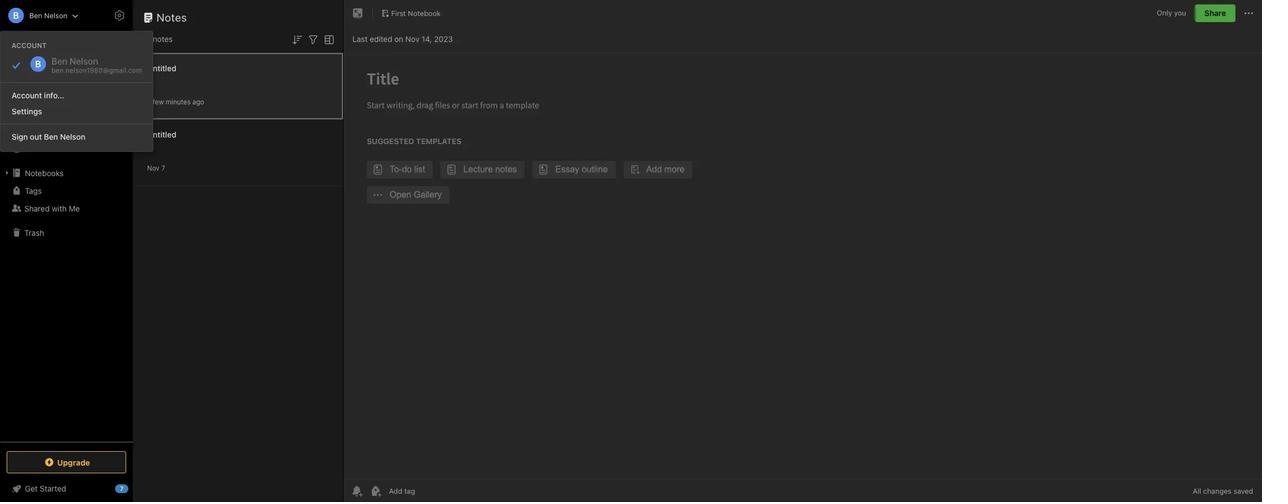 Task type: vqa. For each thing, say whether or not it's contained in the screenshot.
the leftmost More Actions field
no



Task type: locate. For each thing, give the bounding box(es) containing it.
nov
[[405, 34, 420, 43], [147, 164, 160, 172]]

ben up "search" text box
[[29, 11, 42, 20]]

nelson
[[44, 11, 67, 20], [60, 132, 85, 142]]

all
[[1193, 487, 1201, 496]]

0 vertical spatial ben
[[29, 11, 42, 20]]

2 account from the top
[[12, 91, 42, 100]]

settings
[[12, 107, 42, 116]]

notes up tasks
[[24, 126, 46, 136]]

account up the settings
[[12, 91, 42, 100]]

1 vertical spatial nelson
[[60, 132, 85, 142]]

shortcuts
[[25, 109, 60, 118]]

0 vertical spatial nelson
[[44, 11, 67, 20]]

note window element
[[344, 0, 1262, 503]]

expand notebooks image
[[3, 169, 12, 178]]

notes up the notes
[[157, 11, 187, 24]]

14,
[[422, 34, 432, 43]]

account up new
[[12, 41, 47, 50]]

last edited on nov 14, 2023
[[352, 34, 453, 43]]

only
[[1157, 8, 1172, 17]]

untitled down the notes
[[147, 63, 176, 73]]

first notebook
[[391, 9, 441, 17]]

notebooks
[[25, 168, 64, 178]]

nelson up "search" text box
[[44, 11, 67, 20]]

home
[[24, 91, 46, 100]]

1 vertical spatial ben
[[44, 132, 58, 142]]

untitled for few
[[147, 63, 176, 73]]

1 vertical spatial nov
[[147, 164, 160, 172]]

1 horizontal spatial 7
[[161, 164, 165, 172]]

with
[[52, 204, 67, 213]]

1 untitled from the top
[[147, 63, 176, 73]]

notes link
[[0, 122, 132, 140]]

Help and Learning task checklist field
[[0, 481, 133, 499]]

trash link
[[0, 224, 132, 242]]

first notebook button
[[377, 6, 445, 21]]

7
[[161, 164, 165, 172], [120, 486, 124, 493]]

None search field
[[14, 32, 118, 52]]

sign
[[12, 132, 28, 142]]

0 horizontal spatial notes
[[24, 126, 46, 136]]

Sort options field
[[290, 32, 304, 46]]

untitled down few
[[147, 130, 176, 139]]

on
[[394, 34, 403, 43]]

1 vertical spatial notes
[[24, 126, 46, 136]]

0 horizontal spatial ben
[[29, 11, 42, 20]]

nelson down shortcuts button
[[60, 132, 85, 142]]

0 horizontal spatial nov
[[147, 164, 160, 172]]

shortcuts button
[[0, 105, 132, 122]]

get started
[[25, 485, 66, 494]]

a few minutes ago
[[147, 98, 204, 106]]

0 vertical spatial account
[[12, 41, 47, 50]]

1 vertical spatial account
[[12, 91, 42, 100]]

first
[[391, 9, 406, 17]]

0 vertical spatial notes
[[157, 11, 187, 24]]

sign out ben nelson
[[12, 132, 85, 142]]

trash
[[24, 228, 44, 238]]

ben
[[29, 11, 42, 20], [44, 132, 58, 142]]

dropdown list menu
[[1, 78, 153, 145]]

tree
[[0, 87, 133, 442]]

ben inside field
[[29, 11, 42, 20]]

1 vertical spatial 7
[[120, 486, 124, 493]]

0 vertical spatial 7
[[161, 164, 165, 172]]

add filters image
[[307, 33, 320, 46]]

0 vertical spatial untitled
[[147, 63, 176, 73]]

nov 7
[[147, 164, 165, 172]]

more actions image
[[1242, 7, 1255, 20]]

0 horizontal spatial 7
[[120, 486, 124, 493]]

account info…
[[12, 91, 64, 100]]

account inside dropdown list menu
[[12, 91, 42, 100]]

tags
[[25, 186, 42, 196]]

settings link
[[1, 103, 153, 120]]

settings image
[[113, 9, 126, 22]]

account
[[12, 41, 47, 50], [12, 91, 42, 100]]

changes
[[1203, 487, 1232, 496]]

1 horizontal spatial ben
[[44, 132, 58, 142]]

2 untitled from the top
[[147, 130, 176, 139]]

saved
[[1234, 487, 1253, 496]]

1 vertical spatial untitled
[[147, 130, 176, 139]]

tasks button
[[0, 140, 132, 158]]

ben right out
[[44, 132, 58, 142]]

shared with me link
[[0, 200, 132, 217]]

ben inside dropdown list menu
[[44, 132, 58, 142]]

notes
[[157, 11, 187, 24], [24, 126, 46, 136]]

1 account from the top
[[12, 41, 47, 50]]

1 horizontal spatial nov
[[405, 34, 420, 43]]

a
[[147, 98, 151, 106]]

account info… link
[[1, 87, 153, 103]]

7 inside help and learning task checklist field
[[120, 486, 124, 493]]

Add filters field
[[307, 32, 320, 46]]

0 vertical spatial nov
[[405, 34, 420, 43]]

untitled
[[147, 63, 176, 73], [147, 130, 176, 139]]

expand note image
[[351, 7, 365, 20]]



Task type: describe. For each thing, give the bounding box(es) containing it.
tree containing home
[[0, 87, 133, 442]]

tags button
[[0, 182, 132, 200]]

View options field
[[320, 32, 336, 46]]

Account field
[[0, 4, 79, 27]]

me
[[69, 204, 80, 213]]

ago
[[192, 98, 204, 106]]

nelson inside field
[[44, 11, 67, 20]]

out
[[30, 132, 42, 142]]

nelson inside dropdown list menu
[[60, 132, 85, 142]]

last
[[352, 34, 368, 43]]

upgrade
[[57, 458, 90, 468]]

notebook
[[408, 9, 441, 17]]

few
[[153, 98, 164, 106]]

More actions field
[[1242, 4, 1255, 22]]

2 notes
[[146, 34, 173, 44]]

1 horizontal spatial notes
[[157, 11, 187, 24]]

edited
[[370, 34, 392, 43]]

share button
[[1195, 4, 1236, 22]]

tasks
[[24, 144, 44, 154]]

shared with me
[[24, 204, 80, 213]]

nov inside the note window element
[[405, 34, 420, 43]]

started
[[40, 485, 66, 494]]

untitled for 7
[[147, 130, 176, 139]]

add tag image
[[369, 485, 382, 499]]

shared
[[24, 204, 50, 213]]

2023
[[434, 34, 453, 43]]

account for account info…
[[12, 91, 42, 100]]

all changes saved
[[1193, 487, 1253, 496]]

Search text field
[[14, 32, 118, 52]]

share
[[1205, 8, 1226, 18]]

Add tag field
[[388, 487, 471, 497]]

upgrade button
[[7, 452, 126, 474]]

new
[[24, 63, 40, 72]]

notes
[[153, 34, 173, 44]]

minutes
[[166, 98, 191, 106]]

get
[[25, 485, 38, 494]]

2
[[146, 34, 151, 44]]

Note Editor text field
[[344, 53, 1262, 480]]

only you
[[1157, 8, 1186, 17]]

sign out ben nelson link
[[1, 129, 153, 145]]

info…
[[44, 91, 64, 100]]

you
[[1174, 8, 1186, 17]]

ben nelson
[[29, 11, 67, 20]]

notebooks link
[[0, 164, 132, 182]]

account for account
[[12, 41, 47, 50]]

home link
[[0, 87, 133, 105]]

click to collapse image
[[129, 482, 137, 496]]

new button
[[7, 58, 126, 78]]

add a reminder image
[[350, 485, 364, 499]]



